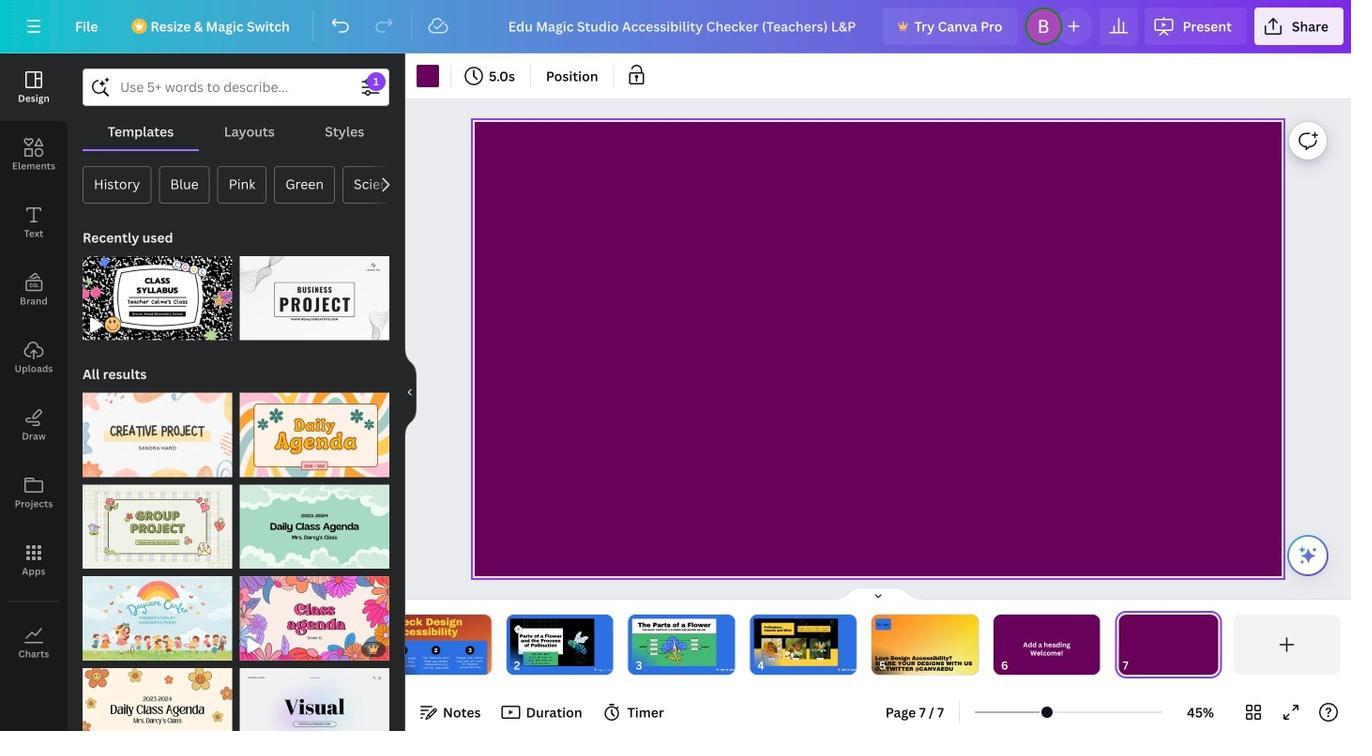 Task type: vqa. For each thing, say whether or not it's contained in the screenshot.
Orange Groovy Retro Daily Agenda Presentation group
yes



Task type: locate. For each thing, give the bounding box(es) containing it.
Design title text field
[[493, 8, 876, 45]]

grey minimalist business project presentation group
[[240, 245, 389, 340]]

Zoom button
[[1170, 697, 1231, 727]]

Use 5+ words to describe... search field
[[120, 69, 352, 105]]

canva assistant image
[[1297, 544, 1320, 567]]

Page title text field
[[1137, 656, 1144, 675]]

colorful watercolor creative project presentation group
[[83, 393, 232, 477]]

#69005a image
[[417, 65, 439, 87]]

hide pages image
[[833, 587, 924, 602]]

green colorful cute aesthetic group project presentation group
[[83, 485, 232, 569]]

colorful floral illustrative class agenda presentation group
[[240, 576, 389, 661]]



Task type: describe. For each thing, give the bounding box(es) containing it.
main menu bar
[[0, 0, 1352, 53]]

hide image
[[405, 347, 417, 437]]

#69005a image
[[417, 65, 439, 87]]

side panel tab list
[[0, 53, 68, 677]]

colorful scrapbook nostalgia class syllabus blank education presentation group
[[83, 245, 232, 340]]

multicolor clouds daily class agenda template group
[[240, 485, 389, 569]]

page 7 image
[[1116, 615, 1222, 675]]

blue green colorful daycare center presentation group
[[83, 576, 232, 661]]

orange groovy retro daily agenda presentation group
[[240, 393, 389, 477]]



